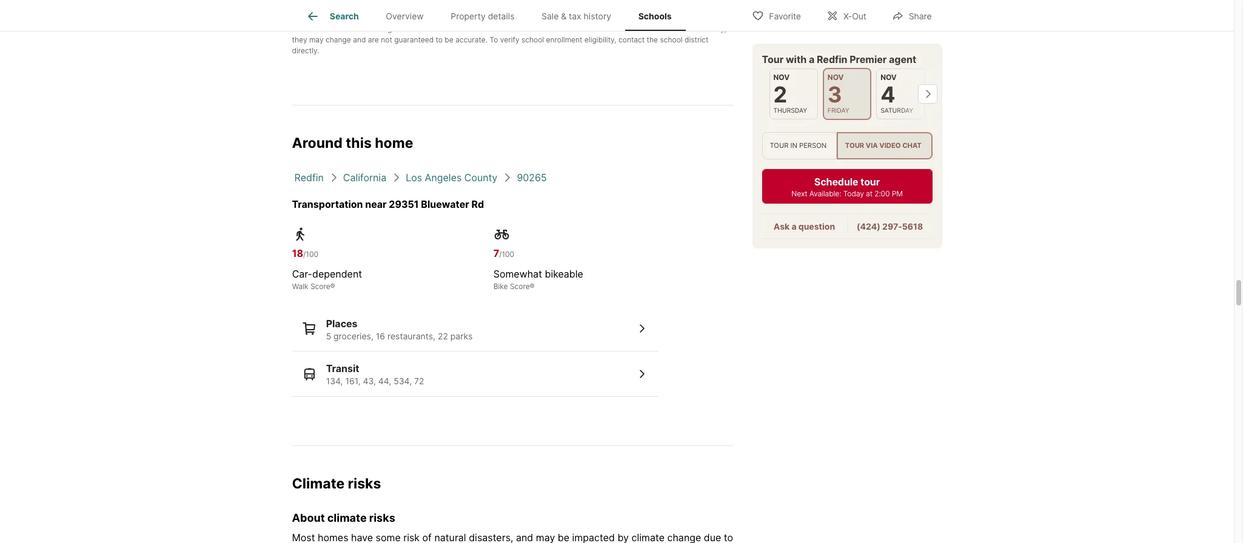Task type: vqa. For each thing, say whether or not it's contained in the screenshot.
below
no



Task type: locate. For each thing, give the bounding box(es) containing it.
parks
[[451, 331, 473, 341]]

list box containing tour in person
[[762, 133, 933, 160]]

the
[[416, 6, 427, 15], [647, 35, 658, 44]]

1 vertical spatial are
[[368, 35, 379, 44]]

guaranteed
[[394, 35, 434, 44]]

this up guaranteed
[[425, 24, 437, 33]]

/100 inside 7 /100
[[499, 250, 515, 259]]

about
[[292, 512, 325, 525]]

score down the somewhat
[[510, 282, 530, 291]]

0 horizontal spatial not
[[335, 24, 346, 33]]

/100 up the somewhat
[[499, 250, 515, 259]]

tour left with on the top right
[[762, 53, 784, 66]]

school
[[522, 35, 544, 44], [660, 35, 683, 44]]

0 vertical spatial this
[[425, 24, 437, 33]]

to
[[621, 24, 628, 33], [436, 35, 443, 44]]

are down or
[[368, 35, 379, 44]]

nov for 4
[[881, 73, 897, 82]]

a right with on the top right
[[809, 53, 815, 66]]

1 horizontal spatial school
[[660, 35, 683, 44]]

1 horizontal spatial not
[[381, 35, 392, 44]]

and inside "school service boundaries are intended to be used as a reference only; they may change and are not"
[[353, 35, 366, 44]]

out
[[853, 11, 867, 21]]

and up or
[[374, 6, 387, 15]]

0 vertical spatial not
[[335, 24, 346, 33]]

and down endorse
[[353, 35, 366, 44]]

not
[[335, 24, 346, 33], [381, 35, 392, 44]]

redfin up they
[[292, 24, 314, 33]]

90265 link
[[517, 171, 547, 184]]

next image
[[918, 84, 938, 104]]

the inside guaranteed to be accurate. to verify school enrollment eligibility, contact the school district directly.
[[647, 35, 658, 44]]

0 horizontal spatial and
[[353, 35, 366, 44]]

nov inside nov 4 saturday
[[881, 73, 897, 82]]

nov down the agent
[[881, 73, 897, 82]]

1 score from the left
[[311, 282, 330, 291]]

climate risks
[[292, 475, 381, 492]]

around this home
[[292, 135, 413, 152]]

not down redfin does not endorse or guarantee this information.
[[381, 35, 392, 44]]

are down sale & tax history
[[575, 24, 586, 33]]

tour for tour with a redfin premier agent
[[762, 53, 784, 66]]

1 horizontal spatial /100
[[499, 250, 515, 259]]

1 horizontal spatial a
[[792, 222, 797, 232]]

score for car-
[[311, 282, 330, 291]]

1 horizontal spatial ®
[[530, 282, 535, 291]]

risks up climate
[[348, 475, 381, 492]]

1 horizontal spatial score
[[510, 282, 530, 291]]

0 vertical spatial the
[[416, 6, 427, 15]]

0 horizontal spatial the
[[416, 6, 427, 15]]

0 horizontal spatial /100
[[303, 250, 318, 259]]

nov down tour with a redfin premier agent
[[828, 73, 844, 82]]

0 vertical spatial be
[[630, 24, 638, 33]]

nov inside nov 2 thursday
[[774, 73, 790, 82]]

school down as on the right of page
[[660, 35, 683, 44]]

nov down with on the top right
[[774, 73, 790, 82]]

1 horizontal spatial be
[[630, 24, 638, 33]]

0 vertical spatial a
[[669, 24, 673, 33]]

® inside the somewhat bikeable bike score ®
[[530, 282, 535, 291]]

/100 up car-
[[303, 250, 318, 259]]

bluewater
[[421, 198, 469, 210]]

2 vertical spatial a
[[792, 222, 797, 232]]

72
[[414, 376, 424, 387]]

sale & tax history tab
[[528, 2, 625, 31]]

tab list
[[292, 0, 695, 31]]

today
[[844, 189, 864, 199]]

1 school from the left
[[522, 35, 544, 44]]

x-
[[844, 11, 853, 21]]

used
[[640, 24, 657, 33]]

/100 for 7
[[499, 250, 515, 259]]

eligibility,
[[585, 35, 617, 44]]

90265
[[517, 171, 547, 184]]

1 horizontal spatial and
[[374, 6, 387, 15]]

score inside car-dependent walk score ®
[[311, 282, 330, 291]]

1 vertical spatial the
[[647, 35, 658, 44]]

1 vertical spatial not
[[381, 35, 392, 44]]

redfin
[[292, 24, 314, 33], [817, 53, 848, 66], [295, 171, 324, 184]]

1 vertical spatial and
[[353, 35, 366, 44]]

transportation
[[292, 198, 363, 210]]

score
[[311, 282, 330, 291], [510, 282, 530, 291]]

® down dependent at the left of page
[[330, 282, 335, 291]]

sale & tax history
[[542, 11, 612, 21]]

2 nov from the left
[[828, 73, 844, 82]]

not up change
[[335, 24, 346, 33]]

1 /100 from the left
[[303, 250, 318, 259]]

does
[[316, 24, 333, 33]]

be down information.
[[445, 35, 454, 44]]

0 horizontal spatial school
[[522, 35, 544, 44]]

schools
[[429, 6, 455, 15]]

redfin link
[[295, 171, 324, 184]]

29351
[[389, 198, 419, 210]]

redfin up the 'transportation'
[[295, 171, 324, 184]]

0 vertical spatial to
[[621, 24, 628, 33]]

tour left via at the top
[[846, 142, 865, 150]]

44,
[[378, 376, 391, 387]]

0 horizontal spatial to
[[436, 35, 443, 44]]

including by contacting and visiting the schools themselves.
[[292, 6, 499, 15]]

534,
[[394, 376, 412, 387]]

transit
[[326, 363, 359, 375]]

list box
[[762, 133, 933, 160]]

by
[[325, 6, 334, 15]]

7 /100
[[494, 247, 515, 259]]

chat
[[903, 142, 922, 150]]

a right ask
[[792, 222, 797, 232]]

to up contact
[[621, 24, 628, 33]]

intended
[[588, 24, 619, 33]]

score inside the somewhat bikeable bike score ®
[[510, 282, 530, 291]]

premier
[[850, 53, 887, 66]]

® down the somewhat
[[530, 282, 535, 291]]

nov 4 saturday
[[881, 73, 914, 115]]

0 horizontal spatial this
[[346, 135, 372, 152]]

redfin up nov 3 friday on the right top of page
[[817, 53, 848, 66]]

1 horizontal spatial the
[[647, 35, 658, 44]]

2 /100 from the left
[[499, 250, 515, 259]]

1 vertical spatial to
[[436, 35, 443, 44]]

0 vertical spatial are
[[575, 24, 586, 33]]

risks right climate
[[369, 512, 395, 525]]

2 vertical spatial redfin
[[295, 171, 324, 184]]

be up contact
[[630, 24, 638, 33]]

score for somewhat
[[510, 282, 530, 291]]

tour left in
[[770, 142, 789, 150]]

property
[[451, 11, 486, 21]]

1 horizontal spatial to
[[621, 24, 628, 33]]

contacting
[[336, 6, 372, 15]]

1 nov from the left
[[774, 73, 790, 82]]

boundaries
[[535, 24, 573, 33]]

be inside "school service boundaries are intended to be used as a reference only; they may change and are not"
[[630, 24, 638, 33]]

somewhat
[[494, 268, 542, 280]]

around
[[292, 135, 343, 152]]

this up california link
[[346, 135, 372, 152]]

1 vertical spatial a
[[809, 53, 815, 66]]

0 vertical spatial redfin
[[292, 24, 314, 33]]

los
[[406, 171, 422, 184]]

verify
[[500, 35, 520, 44]]

3 nov from the left
[[881, 73, 897, 82]]

climate
[[327, 512, 367, 525]]

to inside "school service boundaries are intended to be used as a reference only; they may change and are not"
[[621, 24, 628, 33]]

4
[[881, 81, 896, 108]]

enrollment
[[546, 35, 583, 44]]

1 vertical spatial redfin
[[817, 53, 848, 66]]

/100
[[303, 250, 318, 259], [499, 250, 515, 259]]

(424) 297-5618 link
[[857, 222, 924, 232]]

guaranteed to be accurate. to verify school enrollment eligibility, contact the school district directly.
[[292, 35, 709, 55]]

not inside "school service boundaries are intended to be used as a reference only; they may change and are not"
[[381, 35, 392, 44]]

groceries,
[[334, 331, 374, 341]]

1 vertical spatial be
[[445, 35, 454, 44]]

ask
[[774, 222, 790, 232]]

0 horizontal spatial ®
[[330, 282, 335, 291]]

tour
[[762, 53, 784, 66], [770, 142, 789, 150], [846, 142, 865, 150]]

nov inside nov 3 friday
[[828, 73, 844, 82]]

they
[[292, 35, 307, 44]]

themselves.
[[457, 6, 499, 15]]

134,
[[326, 376, 343, 387]]

redfin for redfin does not endorse or guarantee this information.
[[292, 24, 314, 33]]

dependent
[[312, 268, 362, 280]]

0 horizontal spatial be
[[445, 35, 454, 44]]

los angeles county
[[406, 171, 498, 184]]

None button
[[823, 68, 872, 120], [770, 69, 818, 120], [877, 69, 926, 120], [823, 68, 872, 120], [770, 69, 818, 120], [877, 69, 926, 120]]

the down used at the top right of page
[[647, 35, 658, 44]]

bike
[[494, 282, 508, 291]]

7
[[494, 247, 499, 259]]

1 horizontal spatial nov
[[828, 73, 844, 82]]

school down service
[[522, 35, 544, 44]]

climate
[[292, 475, 345, 492]]

are
[[575, 24, 586, 33], [368, 35, 379, 44]]

district
[[685, 35, 709, 44]]

the right visiting
[[416, 6, 427, 15]]

friday
[[828, 107, 850, 115]]

2 horizontal spatial nov
[[881, 73, 897, 82]]

score right the walk
[[311, 282, 330, 291]]

0 horizontal spatial nov
[[774, 73, 790, 82]]

® inside car-dependent walk score ®
[[330, 282, 335, 291]]

be inside guaranteed to be accurate. to verify school enrollment eligibility, contact the school district directly.
[[445, 35, 454, 44]]

0 horizontal spatial a
[[669, 24, 673, 33]]

2 horizontal spatial a
[[809, 53, 815, 66]]

car-dependent walk score ®
[[292, 268, 362, 291]]

saturday
[[881, 107, 914, 115]]

a right as on the right of page
[[669, 24, 673, 33]]

1 ® from the left
[[330, 282, 335, 291]]

this
[[425, 24, 437, 33], [346, 135, 372, 152]]

/100 inside the '18 /100'
[[303, 250, 318, 259]]

los angeles county link
[[406, 171, 498, 184]]

accurate.
[[456, 35, 488, 44]]

2 score from the left
[[510, 282, 530, 291]]

0 horizontal spatial score
[[311, 282, 330, 291]]

0 vertical spatial risks
[[348, 475, 381, 492]]

transportation near 29351 bluewater rd
[[292, 198, 484, 210]]

nov 3 friday
[[828, 73, 850, 115]]

0 horizontal spatial are
[[368, 35, 379, 44]]

to down information.
[[436, 35, 443, 44]]

risks
[[348, 475, 381, 492], [369, 512, 395, 525]]

agent
[[889, 53, 917, 66]]

a inside "school service boundaries are intended to be used as a reference only; they may change and are not"
[[669, 24, 673, 33]]

2 ® from the left
[[530, 282, 535, 291]]

in
[[791, 142, 798, 150]]

®
[[330, 282, 335, 291], [530, 282, 535, 291]]

x-out button
[[817, 3, 877, 28]]



Task type: describe. For each thing, give the bounding box(es) containing it.
thursday
[[774, 107, 808, 115]]

details
[[488, 11, 515, 21]]

tab list containing search
[[292, 0, 695, 31]]

with
[[786, 53, 807, 66]]

schools
[[639, 11, 672, 21]]

(424)
[[857, 222, 881, 232]]

via
[[866, 142, 878, 150]]

ask a question link
[[774, 222, 836, 232]]

18
[[292, 247, 303, 259]]

(424) 297-5618
[[857, 222, 924, 232]]

ask a question
[[774, 222, 836, 232]]

share button
[[882, 3, 943, 28]]

somewhat bikeable bike score ®
[[494, 268, 584, 291]]

information.
[[439, 24, 480, 33]]

tour for tour via video chat
[[846, 142, 865, 150]]

car-
[[292, 268, 312, 280]]

places
[[326, 318, 358, 330]]

overview
[[386, 11, 424, 21]]

share
[[909, 11, 932, 21]]

next
[[792, 189, 808, 199]]

rd
[[472, 198, 484, 210]]

transit 134, 161, 43, 44, 534, 72
[[326, 363, 424, 387]]

1 vertical spatial this
[[346, 135, 372, 152]]

home
[[375, 135, 413, 152]]

tour via video chat
[[846, 142, 922, 150]]

walk
[[292, 282, 309, 291]]

near
[[365, 198, 387, 210]]

3
[[828, 81, 842, 108]]

&
[[561, 11, 567, 21]]

18 /100
[[292, 247, 318, 259]]

as
[[659, 24, 667, 33]]

1 horizontal spatial are
[[575, 24, 586, 33]]

16
[[376, 331, 385, 341]]

297-
[[883, 222, 903, 232]]

or
[[379, 24, 386, 33]]

visiting
[[389, 6, 414, 15]]

including
[[292, 6, 323, 15]]

nov for 2
[[774, 73, 790, 82]]

service
[[508, 24, 533, 33]]

tax
[[569, 11, 582, 21]]

available:
[[810, 189, 842, 199]]

schools tab
[[625, 2, 686, 31]]

® for somewhat
[[530, 282, 535, 291]]

to inside guaranteed to be accurate. to verify school enrollment eligibility, contact the school district directly.
[[436, 35, 443, 44]]

tour with a redfin premier agent
[[762, 53, 917, 66]]

2:00
[[875, 189, 890, 199]]

tour in person
[[770, 142, 827, 150]]

0 vertical spatial and
[[374, 6, 387, 15]]

property details tab
[[437, 2, 528, 31]]

schedule tour next available: today at 2:00 pm
[[792, 176, 903, 199]]

school
[[482, 24, 506, 33]]

® for car-
[[330, 282, 335, 291]]

nov for 3
[[828, 73, 844, 82]]

2 school from the left
[[660, 35, 683, 44]]

tour
[[861, 176, 880, 188]]

sale
[[542, 11, 559, 21]]

guarantee
[[388, 24, 423, 33]]

restaurants,
[[388, 331, 436, 341]]

/100 for 18
[[303, 250, 318, 259]]

x-out
[[844, 11, 867, 21]]

161,
[[345, 376, 361, 387]]

redfin does not endorse or guarantee this information.
[[292, 24, 480, 33]]

change
[[326, 35, 351, 44]]

redfin for redfin
[[295, 171, 324, 184]]

school service boundaries are intended to be used as a reference only; they may change and are not
[[292, 24, 727, 44]]

search
[[330, 11, 359, 21]]

video
[[880, 142, 901, 150]]

overview tab
[[373, 2, 437, 31]]

county
[[465, 171, 498, 184]]

bikeable
[[545, 268, 584, 280]]

1 vertical spatial risks
[[369, 512, 395, 525]]

1 horizontal spatial this
[[425, 24, 437, 33]]

at
[[866, 189, 873, 199]]

only;
[[710, 24, 727, 33]]

favorite button
[[742, 3, 812, 28]]

43,
[[363, 376, 376, 387]]

5618
[[903, 222, 924, 232]]

22
[[438, 331, 448, 341]]

to
[[490, 35, 498, 44]]

question
[[799, 222, 836, 232]]

tour for tour in person
[[770, 142, 789, 150]]

history
[[584, 11, 612, 21]]

about climate risks
[[292, 512, 395, 525]]



